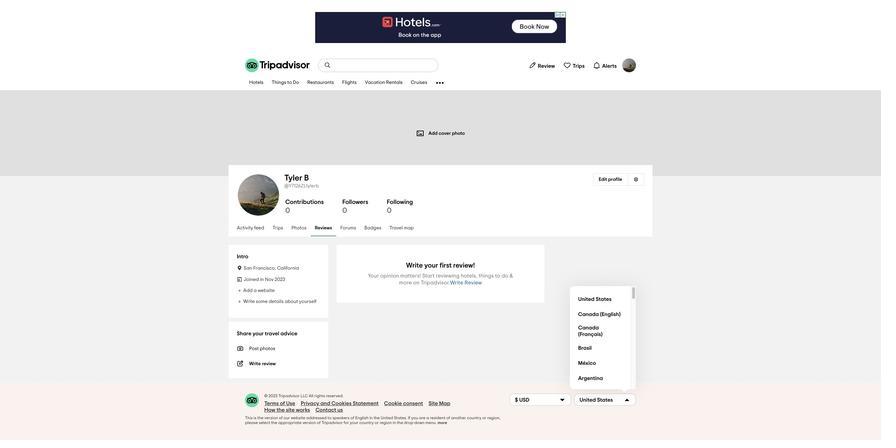 Task type: vqa. For each thing, say whether or not it's contained in the screenshot.
+ Add
no



Task type: describe. For each thing, give the bounding box(es) containing it.
you
[[411, 416, 418, 420]]

terms of use
[[264, 401, 295, 407]]

san
[[244, 266, 252, 271]]

all
[[309, 394, 313, 398]]

1 horizontal spatial more
[[438, 421, 447, 425]]

vacation
[[365, 80, 385, 85]]

feed
[[254, 226, 264, 231]]

to inside 'your opinion matters! start reviewing hotels, things to do & more on tripadvisor.'
[[495, 273, 500, 279]]

(english)
[[600, 312, 621, 317]]

. if you are a resident of another country or region, please select the appropriate version of tripadvisor for your country or region in the drop-down menu.
[[245, 416, 501, 425]]

vacation rentals link
[[361, 76, 407, 90]]

contact us link
[[316, 407, 343, 414]]

activity feed link
[[233, 221, 269, 236]]

united for united states 'link'
[[578, 297, 595, 302]]

menu containing united states
[[570, 286, 636, 401]]

another
[[451, 416, 466, 420]]

resident
[[430, 416, 445, 420]]

flights link
[[338, 76, 361, 90]]

write review link
[[237, 359, 320, 368]]

trips link for photos link
[[269, 221, 287, 236]]

your for share
[[253, 331, 264, 337]]

edit profile button
[[593, 173, 628, 186]]

canada (english)
[[578, 312, 621, 317]]

followers 0
[[342, 199, 368, 214]]

review
[[262, 362, 276, 367]]

consent
[[403, 401, 423, 407]]

edit profile link
[[593, 173, 628, 186]]

photo
[[452, 131, 465, 136]]

and
[[320, 401, 330, 407]]

this is the version of our website addressed to speakers of english in the united states
[[245, 416, 406, 420]]

1 horizontal spatial in
[[370, 416, 373, 420]]

1 horizontal spatial to
[[328, 416, 332, 420]]

argentina link
[[576, 371, 625, 386]]

tyler b y7126zltylerb
[[284, 174, 319, 189]]

write for write some details about yourself
[[243, 299, 255, 304]]

about
[[285, 299, 298, 304]]

0 vertical spatial a
[[254, 288, 257, 293]]

badges
[[364, 226, 381, 231]]

states for united states popup button
[[597, 397, 613, 403]]

flights
[[342, 80, 357, 85]]

travel
[[265, 331, 279, 337]]

0 for followers 0
[[342, 207, 347, 214]]

reviews link
[[311, 221, 336, 236]]

post
[[249, 347, 259, 351]]

brasil link
[[576, 341, 625, 356]]

francisco,
[[253, 266, 276, 271]]

cruises
[[411, 80, 427, 85]]

write some details about yourself link
[[237, 299, 317, 304]]

1 vertical spatial website
[[291, 416, 305, 420]]

write some details about yourself
[[243, 299, 317, 304]]

more inside 'your opinion matters! start reviewing hotels, things to do & more on tripadvisor.'
[[399, 280, 412, 286]]

search image
[[324, 62, 331, 69]]

your
[[368, 273, 379, 279]]

©
[[264, 394, 268, 398]]

your inside ". if you are a resident of another country or region, please select the appropriate version of tripadvisor for your country or region in the drop-down menu."
[[350, 421, 358, 425]]

restaurants link
[[303, 76, 338, 90]]

in inside ". if you are a resident of another country or region, please select the appropriate version of tripadvisor for your country or region in the drop-down menu."
[[393, 421, 396, 425]]

1 vertical spatial 2023
[[269, 394, 278, 398]]

the left 'drop-'
[[397, 421, 403, 425]]

united for united states popup button
[[580, 397, 596, 403]]

canada (français)
[[578, 325, 603, 337]]

speakers
[[332, 416, 350, 420]]

down
[[414, 421, 425, 425]]

intro
[[237, 254, 248, 260]]

usd
[[519, 397, 530, 403]]

alerts link
[[590, 59, 620, 72]]

y7126zltylerb
[[289, 184, 319, 189]]

2 vertical spatial states
[[394, 416, 406, 420]]

site
[[429, 401, 438, 407]]

states for united states 'link'
[[596, 297, 612, 302]]

advice
[[280, 331, 298, 337]]

0 vertical spatial to
[[287, 80, 292, 85]]

canada (français) link
[[576, 322, 625, 341]]

appropriate
[[278, 421, 302, 425]]

more button
[[438, 421, 447, 425]]

1 vertical spatial or
[[375, 421, 379, 425]]

add for add cover photo
[[429, 131, 438, 136]]

2 vertical spatial united
[[381, 416, 393, 420]]

of left english
[[351, 416, 354, 420]]

how
[[264, 408, 275, 413]]

write for write review
[[249, 362, 261, 367]]

photos
[[291, 226, 307, 231]]

write for write your first review!
[[406, 262, 423, 269]]

map
[[404, 226, 414, 231]]

write your first review!
[[406, 262, 475, 269]]

nov
[[265, 277, 274, 282]]

forums
[[340, 226, 356, 231]]

united states link
[[576, 292, 625, 307]]

vacation rentals
[[365, 80, 403, 85]]

privacy and cookies statement
[[301, 401, 379, 407]]

joined in nov 2023
[[244, 277, 285, 282]]

following 0
[[387, 199, 413, 214]]

méxico link
[[576, 356, 625, 371]]

cookie
[[384, 401, 402, 407]]

tripadvisor inside ". if you are a resident of another country or region, please select the appropriate version of tripadvisor for your country or region in the drop-down menu."
[[322, 421, 343, 425]]

of up "more" button
[[446, 416, 450, 420]]

cruises link
[[407, 76, 431, 90]]

some
[[256, 299, 268, 304]]

tyler
[[284, 174, 302, 182]]

write for write review
[[450, 280, 463, 286]]



Task type: locate. For each thing, give the bounding box(es) containing it.
0 horizontal spatial trips link
[[269, 221, 287, 236]]

1 horizontal spatial trips link
[[561, 59, 588, 72]]

2 horizontal spatial your
[[424, 262, 438, 269]]

1 0 from the left
[[285, 207, 290, 214]]

2 horizontal spatial 0
[[387, 207, 392, 214]]

a right are
[[426, 416, 429, 420]]

canada for canada (english)
[[578, 312, 599, 317]]

0 vertical spatial add
[[429, 131, 438, 136]]

2 vertical spatial your
[[350, 421, 358, 425]]

canada up canada (français)
[[578, 312, 599, 317]]

united states for united states 'link'
[[578, 297, 612, 302]]

states inside 'link'
[[596, 297, 612, 302]]

write
[[406, 262, 423, 269], [450, 280, 463, 286], [243, 299, 255, 304], [249, 362, 261, 367]]

your
[[424, 262, 438, 269], [253, 331, 264, 337], [350, 421, 358, 425]]

1 vertical spatial more
[[438, 421, 447, 425]]

add a website link
[[237, 288, 275, 293]]

0 vertical spatial review
[[538, 63, 555, 69]]

version inside ". if you are a resident of another country or region, please select the appropriate version of tripadvisor for your country or region in the drop-down menu."
[[302, 421, 316, 425]]

1 horizontal spatial tripadvisor
[[322, 421, 343, 425]]

region,
[[487, 416, 501, 420]]

1 horizontal spatial or
[[482, 416, 486, 420]]

add for add a website
[[243, 288, 253, 293]]

photos
[[260, 347, 275, 351]]

0 horizontal spatial tripadvisor
[[278, 394, 300, 398]]

states
[[596, 297, 612, 302], [597, 397, 613, 403], [394, 416, 406, 420]]

write up matters!
[[406, 262, 423, 269]]

0 horizontal spatial to
[[287, 80, 292, 85]]

0 down followers on the left of the page
[[342, 207, 347, 214]]

things
[[479, 273, 494, 279]]

united states inside popup button
[[580, 397, 613, 403]]

contact us
[[316, 408, 343, 413]]

country down english
[[359, 421, 374, 425]]

$
[[515, 397, 518, 403]]

canada (english) link
[[576, 307, 625, 322]]

us
[[337, 408, 343, 413]]

0 vertical spatial trips
[[573, 63, 585, 69]]

0 vertical spatial states
[[596, 297, 612, 302]]

profile
[[608, 177, 622, 182]]

&
[[510, 273, 513, 279]]

0 vertical spatial canada
[[578, 312, 599, 317]]

1 vertical spatial review
[[465, 280, 482, 286]]

for
[[344, 421, 349, 425]]

followers
[[342, 199, 368, 206]]

the down "terms of use" link
[[277, 408, 285, 413]]

2 vertical spatial in
[[393, 421, 396, 425]]

version down how
[[264, 416, 278, 420]]

on
[[413, 280, 420, 286]]

0 horizontal spatial add
[[243, 288, 253, 293]]

None search field
[[319, 59, 438, 72]]

more down the resident
[[438, 421, 447, 425]]

review!
[[453, 262, 475, 269]]

1 horizontal spatial trips
[[573, 63, 585, 69]]

tripadvisor down this is the version of our website addressed to speakers of english in the united states
[[322, 421, 343, 425]]

0 horizontal spatial website
[[258, 288, 275, 293]]

1 horizontal spatial 0
[[342, 207, 347, 214]]

write down reviewing
[[450, 280, 463, 286]]

0 down following
[[387, 207, 392, 214]]

your right for at the bottom of the page
[[350, 421, 358, 425]]

please
[[245, 421, 258, 425]]

1 vertical spatial a
[[426, 416, 429, 420]]

1 vertical spatial in
[[370, 416, 373, 420]]

the up region
[[374, 416, 380, 420]]

add down joined
[[243, 288, 253, 293]]

or left region
[[375, 421, 379, 425]]

trips
[[573, 63, 585, 69], [273, 226, 283, 231]]

travel
[[390, 226, 403, 231]]

add a website
[[243, 288, 275, 293]]

1 vertical spatial country
[[359, 421, 374, 425]]

2 0 from the left
[[342, 207, 347, 214]]

0 inside following 0
[[387, 207, 392, 214]]

activity feed
[[237, 226, 264, 231]]

menu
[[570, 286, 636, 401]]

more down matters!
[[399, 280, 412, 286]]

0 horizontal spatial a
[[254, 288, 257, 293]]

write inside button
[[450, 280, 463, 286]]

united down argentina
[[580, 397, 596, 403]]

the right select at the bottom left of page
[[271, 421, 277, 425]]

of down the addressed
[[317, 421, 321, 425]]

region
[[380, 421, 392, 425]]

brasil
[[578, 345, 592, 351]]

your left the travel
[[253, 331, 264, 337]]

united up canada (english)
[[578, 297, 595, 302]]

3 0 from the left
[[387, 207, 392, 214]]

canada inside canada (english) link
[[578, 312, 599, 317]]

yourself
[[299, 299, 317, 304]]

1 horizontal spatial add
[[429, 131, 438, 136]]

do
[[502, 273, 508, 279]]

share your travel advice
[[237, 331, 298, 337]]

1 horizontal spatial country
[[467, 416, 482, 420]]

0 vertical spatial country
[[467, 416, 482, 420]]

cookies
[[331, 401, 352, 407]]

2023 right ©
[[269, 394, 278, 398]]

or left region,
[[482, 416, 486, 420]]

0 vertical spatial united states
[[578, 297, 612, 302]]

0 for following 0
[[387, 207, 392, 214]]

a down joined
[[254, 288, 257, 293]]

united states inside 'link'
[[578, 297, 612, 302]]

country right another
[[467, 416, 482, 420]]

1 horizontal spatial version
[[302, 421, 316, 425]]

united states up canada (english)
[[578, 297, 612, 302]]

0 inside "followers 0"
[[342, 207, 347, 214]]

add left cover
[[429, 131, 438, 136]]

travel map link
[[385, 221, 418, 236]]

rights
[[314, 394, 325, 398]]

1 vertical spatial add
[[243, 288, 253, 293]]

website down joined in nov 2023
[[258, 288, 275, 293]]

2 horizontal spatial in
[[393, 421, 396, 425]]

united states button
[[574, 394, 636, 406]]

tripadvisor image
[[245, 59, 310, 72]]

1 horizontal spatial website
[[291, 416, 305, 420]]

add
[[429, 131, 438, 136], [243, 288, 253, 293]]

1 vertical spatial united states
[[580, 397, 613, 403]]

reviewing
[[436, 273, 460, 279]]

in right english
[[370, 416, 373, 420]]

edit
[[599, 177, 607, 182]]

0 vertical spatial version
[[264, 416, 278, 420]]

version down the addressed
[[302, 421, 316, 425]]

(français)
[[578, 332, 603, 337]]

1 vertical spatial tripadvisor
[[322, 421, 343, 425]]

2 vertical spatial to
[[328, 416, 332, 420]]

united states for united states popup button
[[580, 397, 613, 403]]

2023 right nov
[[275, 277, 285, 282]]

© 2023 tripadvisor llc all rights reserved.
[[264, 394, 344, 398]]

0 horizontal spatial or
[[375, 421, 379, 425]]

hotels,
[[461, 273, 478, 279]]

1 vertical spatial united
[[580, 397, 596, 403]]

0 horizontal spatial 0
[[285, 207, 290, 214]]

tripadvisor
[[278, 394, 300, 398], [322, 421, 343, 425]]

write left review
[[249, 362, 261, 367]]

addressed
[[306, 416, 327, 420]]

following
[[387, 199, 413, 206]]

0 vertical spatial tripadvisor
[[278, 394, 300, 398]]

1 vertical spatial trips
[[273, 226, 283, 231]]

works
[[296, 408, 310, 413]]

1 vertical spatial canada
[[578, 325, 599, 331]]

0 inside the contributions 0
[[285, 207, 290, 214]]

if
[[408, 416, 410, 420]]

to
[[287, 80, 292, 85], [495, 273, 500, 279], [328, 416, 332, 420]]

a inside ". if you are a resident of another country or region, please select the appropriate version of tripadvisor for your country or region in the drop-down menu."
[[426, 416, 429, 420]]

reserved.
[[326, 394, 344, 398]]

1 vertical spatial states
[[597, 397, 613, 403]]

united states down argentina link
[[580, 397, 613, 403]]

contributions 0
[[285, 199, 324, 214]]

0 horizontal spatial review
[[465, 280, 482, 286]]

a
[[254, 288, 257, 293], [426, 416, 429, 420]]

site
[[286, 408, 295, 413]]

in left nov
[[260, 277, 264, 282]]

details
[[269, 299, 284, 304]]

things to do
[[272, 80, 299, 85]]

0 vertical spatial trips link
[[561, 59, 588, 72]]

review inside button
[[465, 280, 482, 286]]

are
[[419, 416, 426, 420]]

write left some
[[243, 299, 255, 304]]

0 vertical spatial your
[[424, 262, 438, 269]]

profile picture image
[[622, 59, 636, 72]]

in right region
[[393, 421, 396, 425]]

0 horizontal spatial more
[[399, 280, 412, 286]]

llc
[[301, 394, 308, 398]]

0 vertical spatial in
[[260, 277, 264, 282]]

advertisement region
[[315, 12, 566, 43]]

trips link for "alerts" link on the right
[[561, 59, 588, 72]]

1 canada from the top
[[578, 312, 599, 317]]

is
[[254, 416, 257, 420]]

the inside site map how the site works
[[277, 408, 285, 413]]

canada for canada (français)
[[578, 325, 599, 331]]

united up region
[[381, 416, 393, 420]]

the right is
[[257, 416, 264, 420]]

0 down contributions
[[285, 207, 290, 214]]

terms of use link
[[264, 401, 295, 407]]

trips right feed
[[273, 226, 283, 231]]

start
[[422, 273, 435, 279]]

$ usd button
[[509, 394, 571, 406]]

trips left "alerts" link on the right
[[573, 63, 585, 69]]

drop-
[[404, 421, 414, 425]]

0 vertical spatial 2023
[[275, 277, 285, 282]]

1 vertical spatial version
[[302, 421, 316, 425]]

rentals
[[386, 80, 403, 85]]

0
[[285, 207, 290, 214], [342, 207, 347, 214], [387, 207, 392, 214]]

tripadvisor up use
[[278, 394, 300, 398]]

0 horizontal spatial country
[[359, 421, 374, 425]]

0 horizontal spatial version
[[264, 416, 278, 420]]

0 horizontal spatial your
[[253, 331, 264, 337]]

1 horizontal spatial your
[[350, 421, 358, 425]]

states up canada (english) link at the bottom right of the page
[[596, 297, 612, 302]]

of up how the site works link
[[280, 401, 285, 407]]

add cover photo
[[429, 131, 465, 136]]

your for write
[[424, 262, 438, 269]]

states inside popup button
[[597, 397, 613, 403]]

1 vertical spatial to
[[495, 273, 500, 279]]

english
[[355, 416, 369, 420]]

1 horizontal spatial a
[[426, 416, 429, 420]]

argentina
[[578, 376, 603, 381]]

travel map
[[390, 226, 414, 231]]

1 vertical spatial trips link
[[269, 221, 287, 236]]

0 horizontal spatial in
[[260, 277, 264, 282]]

canada inside canada (français)
[[578, 325, 599, 331]]

website down works in the bottom of the page
[[291, 416, 305, 420]]

canada up (français)
[[578, 325, 599, 331]]

united inside popup button
[[580, 397, 596, 403]]

0 for contributions 0
[[285, 207, 290, 214]]

write review button
[[450, 280, 482, 286]]

terms
[[264, 401, 279, 407]]

privacy and cookies statement link
[[301, 401, 379, 407]]

united inside 'link'
[[578, 297, 595, 302]]

your up start
[[424, 262, 438, 269]]

activity
[[237, 226, 253, 231]]

0 vertical spatial more
[[399, 280, 412, 286]]

1 vertical spatial your
[[253, 331, 264, 337]]

2 horizontal spatial to
[[495, 273, 500, 279]]

map
[[439, 401, 450, 407]]

reviews
[[315, 226, 332, 231]]

cover
[[439, 131, 451, 136]]

2 canada from the top
[[578, 325, 599, 331]]

cookie consent button
[[384, 401, 423, 407]]

states left if
[[394, 416, 406, 420]]

trips link left "alerts" link on the right
[[561, 59, 588, 72]]

menu.
[[426, 421, 437, 425]]

1 horizontal spatial review
[[538, 63, 555, 69]]

states down argentina link
[[597, 397, 613, 403]]

country
[[467, 416, 482, 420], [359, 421, 374, 425]]

opinion
[[380, 273, 399, 279]]

b
[[304, 174, 309, 182]]

0 vertical spatial united
[[578, 297, 595, 302]]

use
[[286, 401, 295, 407]]

trips link right feed
[[269, 221, 287, 236]]

0 vertical spatial or
[[482, 416, 486, 420]]

0 vertical spatial website
[[258, 288, 275, 293]]

of left our
[[279, 416, 283, 420]]

edit profile
[[599, 177, 622, 182]]

0 horizontal spatial trips
[[273, 226, 283, 231]]



